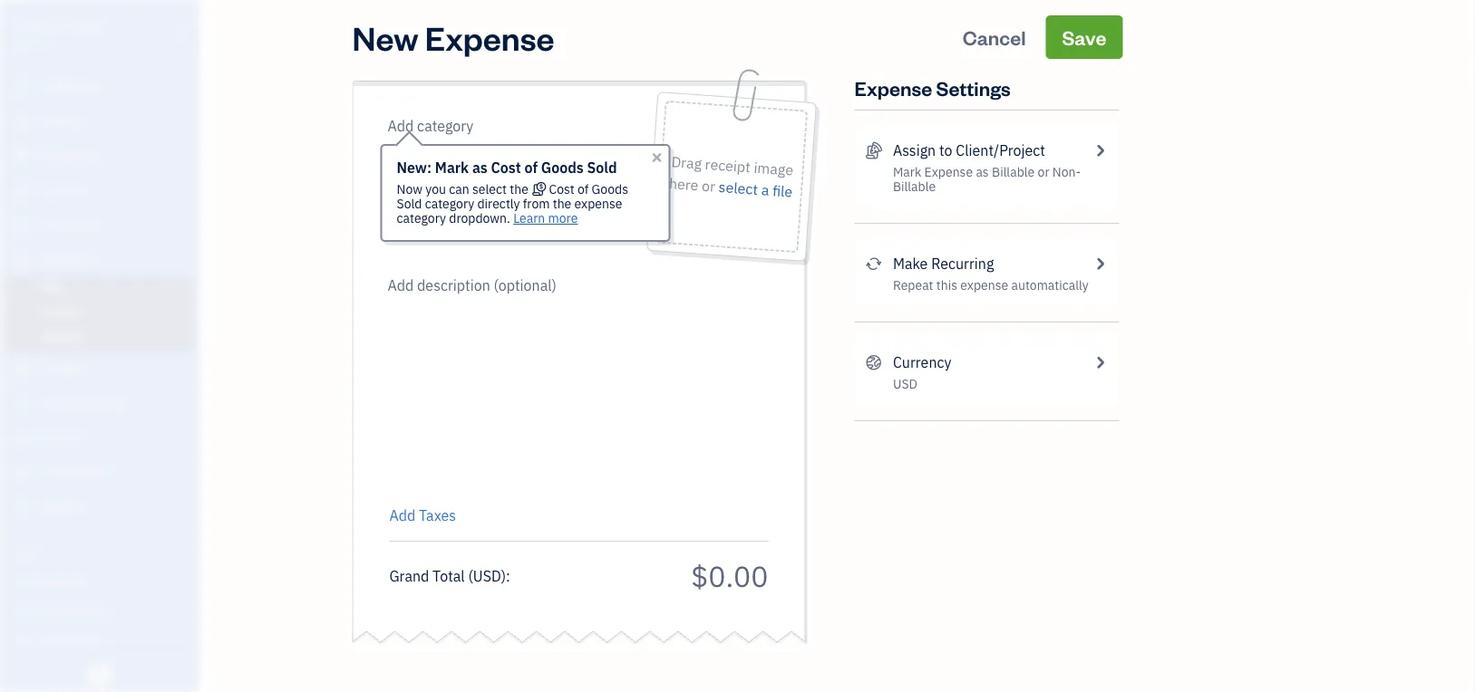 Task type: locate. For each thing, give the bounding box(es) containing it.
1 vertical spatial cost
[[549, 181, 575, 198]]

0 horizontal spatial of
[[525, 158, 538, 177]]

mark up the can
[[435, 158, 469, 177]]

usd
[[893, 376, 918, 393], [473, 567, 501, 586]]

repeat
[[893, 277, 934, 294]]

mark expense as billable or non- billable
[[893, 164, 1081, 195]]

Amount (USD) text field
[[691, 557, 769, 595]]

1 horizontal spatial sold
[[587, 158, 617, 177]]

cost up cost of goods sold category directly from the expense category dropdown.
[[491, 158, 521, 177]]

cost
[[491, 158, 521, 177], [549, 181, 575, 198]]

sold inside cost of goods sold category directly from the expense category dropdown.
[[397, 195, 422, 212]]

or
[[1038, 164, 1050, 180], [701, 176, 716, 196]]

goods
[[541, 158, 584, 177], [592, 181, 628, 198]]

of up more
[[578, 181, 589, 198]]

1 vertical spatial usd
[[473, 567, 501, 586]]

billable
[[992, 164, 1035, 180], [893, 178, 936, 195]]

1 horizontal spatial usd
[[893, 376, 918, 393]]

2 vertical spatial expense
[[925, 164, 973, 180]]

as down assign to client/project
[[976, 164, 989, 180]]

expense down recurring
[[961, 277, 1009, 294]]

items and services image
[[14, 603, 194, 618]]

client image
[[12, 113, 34, 132]]

(
[[468, 567, 473, 586]]

as inside "mark expense as billable or non- billable"
[[976, 164, 989, 180]]

1 vertical spatial goods
[[592, 181, 628, 198]]

the right from
[[553, 195, 572, 212]]

make
[[893, 254, 928, 273]]

select down receipt
[[718, 177, 759, 199]]

mark
[[435, 158, 469, 177], [893, 164, 922, 180]]

sold
[[587, 158, 617, 177], [397, 195, 422, 212]]

of up from
[[525, 158, 538, 177]]

1 horizontal spatial expense
[[961, 277, 1009, 294]]

taxes
[[419, 507, 456, 526]]

oranges
[[52, 16, 107, 35]]

chevronright image for currency
[[1092, 352, 1109, 374]]

refresh image
[[866, 253, 882, 275]]

team members image
[[14, 574, 194, 589]]

expense inside cost of goods sold category directly from the expense category dropdown.
[[575, 195, 623, 212]]

1 horizontal spatial mark
[[893, 164, 922, 180]]

or right here
[[701, 176, 716, 196]]

goods left here
[[592, 181, 628, 198]]

settings
[[936, 75, 1011, 101]]

expense settings
[[855, 75, 1011, 101]]

1 horizontal spatial goods
[[592, 181, 628, 198]]

from
[[523, 195, 550, 212]]

invoice image
[[12, 182, 34, 200]]

category
[[425, 195, 474, 212], [397, 210, 446, 227]]

0 horizontal spatial the
[[510, 181, 529, 198]]

Date in MM/DD/YYYY format text field
[[390, 160, 507, 179]]

usd down currency at the bottom right
[[893, 376, 918, 393]]

0 vertical spatial expense
[[425, 15, 555, 58]]

cost up more
[[549, 181, 575, 198]]

expense right from
[[575, 195, 623, 212]]

1 vertical spatial of
[[578, 181, 589, 198]]

or left non-
[[1038, 164, 1050, 180]]

1 chevronright image from the top
[[1092, 253, 1109, 275]]

0 horizontal spatial or
[[701, 176, 716, 196]]

2 chevronright image from the top
[[1092, 352, 1109, 374]]

0 horizontal spatial expense
[[575, 195, 623, 212]]

mark inside "mark expense as billable or non- billable"
[[893, 164, 922, 180]]

1 horizontal spatial the
[[553, 195, 572, 212]]

expense for mark expense as billable or non- billable
[[925, 164, 973, 180]]

1 horizontal spatial cost
[[549, 181, 575, 198]]

mark down assign
[[893, 164, 922, 180]]

this
[[937, 277, 958, 294]]

sold left you
[[397, 195, 422, 212]]

select down new: mark as cost of goods sold on the top of the page
[[473, 181, 507, 198]]

expense inside "mark expense as billable or non- billable"
[[925, 164, 973, 180]]

as for cost
[[472, 158, 488, 177]]

expensesrebilling image
[[866, 140, 882, 161]]

or inside "mark expense as billable or non- billable"
[[1038, 164, 1050, 180]]

chevronright image
[[1092, 253, 1109, 275], [1092, 352, 1109, 374]]

or inside the drag receipt image here or
[[701, 176, 716, 196]]

select inside select a file
[[718, 177, 759, 199]]

expense
[[425, 15, 555, 58], [855, 75, 932, 101], [925, 164, 973, 180]]

1 horizontal spatial or
[[1038, 164, 1050, 180]]

chevronright image for make recurring
[[1092, 253, 1109, 275]]

add
[[390, 507, 416, 526]]

billable down assign
[[893, 178, 936, 195]]

the
[[510, 181, 529, 198], [553, 195, 572, 212]]

0 horizontal spatial cost
[[491, 158, 521, 177]]

1 vertical spatial chevronright image
[[1092, 352, 1109, 374]]

0 vertical spatial goods
[[541, 158, 584, 177]]

image
[[753, 158, 794, 180]]

0 horizontal spatial mark
[[435, 158, 469, 177]]

owner
[[15, 36, 48, 51]]

select
[[718, 177, 759, 199], [473, 181, 507, 198]]

1 horizontal spatial billable
[[992, 164, 1035, 180]]

the down new: mark as cost of goods sold on the top of the page
[[510, 181, 529, 198]]

as
[[472, 158, 488, 177], [976, 164, 989, 180]]

0 horizontal spatial sold
[[397, 195, 422, 212]]

grand
[[390, 567, 429, 586]]

assign to client/project
[[893, 141, 1046, 160]]

cancel
[[963, 24, 1026, 50]]

as up the now you can select the
[[472, 158, 488, 177]]

to
[[940, 141, 953, 160]]

of
[[525, 158, 538, 177], [578, 181, 589, 198]]

1 horizontal spatial of
[[578, 181, 589, 198]]

0 horizontal spatial as
[[472, 158, 488, 177]]

timer image
[[12, 395, 34, 414]]

1 horizontal spatial select
[[718, 177, 759, 199]]

goods up from
[[541, 158, 584, 177]]

category down now
[[397, 210, 446, 227]]

usd right 'total'
[[473, 567, 501, 586]]

):
[[501, 567, 510, 586]]

0 vertical spatial expense
[[575, 195, 623, 212]]

as for billable
[[976, 164, 989, 180]]

now
[[397, 181, 423, 198]]

0 horizontal spatial select
[[473, 181, 507, 198]]

0 vertical spatial chevronright image
[[1092, 253, 1109, 275]]

save button
[[1046, 15, 1123, 59]]

billable down client/project
[[992, 164, 1035, 180]]

cancel button
[[947, 15, 1043, 59]]

1 vertical spatial sold
[[397, 195, 422, 212]]

Description text field
[[380, 275, 760, 492]]

0 vertical spatial of
[[525, 158, 538, 177]]

1 horizontal spatial as
[[976, 164, 989, 180]]

sold left close icon
[[587, 158, 617, 177]]

expense
[[575, 195, 623, 212], [961, 277, 1009, 294]]



Task type: vqa. For each thing, say whether or not it's contained in the screenshot.
the a within Create Invoices In A Few Clicks To Bill Your Client For Time And Expenses
no



Task type: describe. For each thing, give the bounding box(es) containing it.
receipt
[[705, 155, 751, 177]]

money image
[[12, 430, 34, 448]]

project image
[[12, 361, 34, 379]]

drag
[[671, 152, 702, 173]]

dashboard image
[[12, 79, 34, 97]]

automatically
[[1012, 277, 1089, 294]]

report image
[[12, 499, 34, 517]]

select a file button
[[718, 176, 793, 203]]

freshbooks image
[[85, 664, 114, 686]]

learn
[[513, 210, 545, 227]]

learn more link
[[513, 210, 578, 227]]

learn more
[[513, 210, 578, 227]]

close image
[[650, 151, 664, 165]]

file
[[772, 181, 793, 202]]

bank connections image
[[14, 632, 194, 647]]

the inside cost of goods sold category directly from the expense category dropdown.
[[553, 195, 572, 212]]

add taxes button
[[390, 505, 456, 527]]

new: mark as cost of goods sold
[[397, 158, 617, 177]]

expense image
[[12, 251, 34, 269]]

dropdown.
[[449, 210, 510, 227]]

repeat this expense automatically
[[893, 277, 1089, 294]]

add taxes
[[390, 507, 456, 526]]

of inside cost of goods sold category directly from the expense category dropdown.
[[578, 181, 589, 198]]

ruby
[[15, 16, 48, 35]]

0 vertical spatial sold
[[587, 158, 617, 177]]

payment image
[[12, 217, 34, 235]]

a
[[761, 180, 770, 200]]

1 vertical spatial expense
[[855, 75, 932, 101]]

more
[[548, 210, 578, 227]]

currency
[[893, 353, 952, 372]]

grand total ( usd ):
[[390, 567, 510, 586]]

0 horizontal spatial usd
[[473, 567, 501, 586]]

0 horizontal spatial billable
[[893, 178, 936, 195]]

make recurring
[[893, 254, 994, 273]]

new:
[[397, 158, 432, 177]]

or for drag receipt image here or
[[701, 176, 716, 196]]

new expense
[[352, 15, 555, 58]]

new
[[352, 15, 419, 58]]

recurring
[[932, 254, 994, 273]]

now you can select the
[[397, 181, 532, 198]]

ruby oranges owner
[[15, 16, 107, 51]]

apps image
[[14, 545, 194, 560]]

1 vertical spatial expense
[[961, 277, 1009, 294]]

estimate image
[[12, 148, 34, 166]]

assign
[[893, 141, 936, 160]]

category down date in mm/dd/yyyy format text box
[[425, 195, 474, 212]]

main element
[[0, 0, 245, 693]]

0 vertical spatial cost
[[491, 158, 521, 177]]

goods inside cost of goods sold category directly from the expense category dropdown.
[[592, 181, 628, 198]]

Category text field
[[388, 115, 543, 137]]

client/project
[[956, 141, 1046, 160]]

total
[[433, 567, 465, 586]]

currencyandlanguage image
[[866, 352, 882, 374]]

you
[[426, 181, 446, 198]]

can
[[449, 181, 470, 198]]

directly
[[477, 195, 520, 212]]

0 vertical spatial usd
[[893, 376, 918, 393]]

cost inside cost of goods sold category directly from the expense category dropdown.
[[549, 181, 575, 198]]

save
[[1062, 24, 1107, 50]]

select a file
[[718, 177, 793, 202]]

0 horizontal spatial goods
[[541, 158, 584, 177]]

chevronright image
[[1092, 140, 1109, 161]]

non-
[[1053, 164, 1081, 180]]

cost of goods sold category directly from the expense category dropdown.
[[397, 181, 628, 227]]

drag receipt image here or
[[669, 152, 794, 196]]

here
[[669, 174, 699, 195]]

chart image
[[12, 464, 34, 482]]

expense for new expense
[[425, 15, 555, 58]]

or for mark expense as billable or non- billable
[[1038, 164, 1050, 180]]



